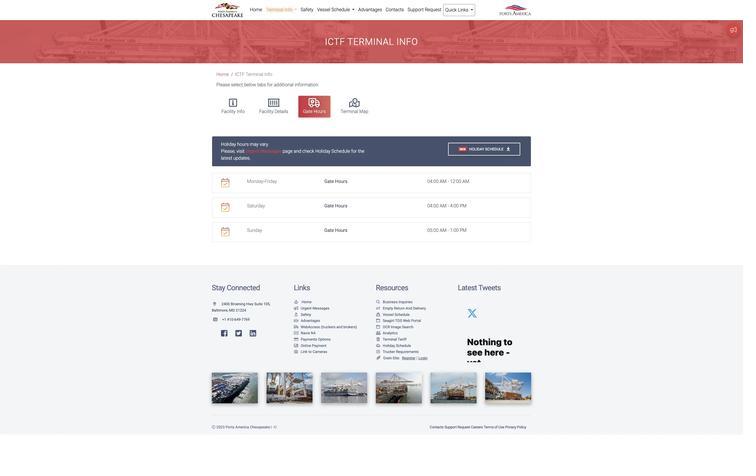 Task type: locate. For each thing, give the bounding box(es) containing it.
am left the 4:00
[[440, 203, 447, 209]]

- left the 12:00
[[448, 179, 449, 184]]

home right anchor image
[[302, 300, 312, 305]]

1 vertical spatial pm
[[460, 228, 467, 233]]

tab list
[[214, 93, 532, 120]]

tab panel containing holiday hours may vary.
[[212, 136, 532, 242]]

1 vertical spatial for
[[352, 149, 357, 154]]

2 pm from the top
[[460, 228, 467, 233]]

- left 1:00
[[448, 228, 449, 233]]

analytics link
[[376, 331, 398, 336]]

2 horizontal spatial home link
[[294, 300, 312, 305]]

support request link
[[406, 4, 444, 16], [445, 423, 471, 433]]

2 vertical spatial home link
[[294, 300, 312, 305]]

terminal tariff
[[383, 338, 407, 342]]

business inquiries
[[383, 300, 413, 305]]

04:00 for 04:00 am - 12:00 am
[[428, 179, 439, 184]]

for left the at the left
[[352, 149, 357, 154]]

business inquiries link
[[376, 300, 413, 305]]

0 vertical spatial vessel schedule link
[[316, 4, 357, 16]]

tabs
[[257, 82, 266, 88]]

careers link
[[471, 423, 484, 433]]

gate
[[303, 109, 313, 114], [325, 179, 334, 184], [325, 203, 334, 209], [325, 228, 334, 233]]

sunday
[[247, 228, 262, 233]]

schedule inside page and check holiday schedule for the latest updates.
[[332, 149, 350, 154]]

terminal map
[[341, 109, 369, 114]]

1 vertical spatial holiday schedule
[[383, 344, 411, 348]]

0 horizontal spatial urgent messages link
[[246, 149, 282, 154]]

1 vertical spatial request
[[458, 426, 471, 430]]

cameras
[[313, 350, 328, 354]]

1 vertical spatial safety link
[[294, 313, 311, 317]]

urgent messages link down anchor image
[[294, 307, 330, 311]]

0 horizontal spatial advantages
[[301, 319, 320, 323]]

(truckers
[[321, 325, 336, 330]]

home link for quick links link
[[248, 4, 264, 16]]

holiday schedule up trucker requirements link
[[383, 344, 411, 348]]

0 horizontal spatial contacts
[[386, 7, 404, 12]]

holiday hours may vary. please, visit urgent messages
[[221, 142, 282, 154]]

contacts for contacts
[[386, 7, 404, 12]]

image
[[391, 325, 402, 330]]

request left careers
[[458, 426, 471, 430]]

messages up webaccess (truckers and brokers) 'link' on the left
[[313, 307, 330, 311]]

business
[[383, 300, 398, 305]]

hwy
[[246, 302, 254, 307]]

2 browser image from the top
[[376, 326, 381, 329]]

hours
[[314, 109, 326, 114], [335, 179, 348, 184], [335, 203, 348, 209], [335, 228, 348, 233]]

register
[[402, 356, 416, 361]]

copyright image
[[212, 426, 216, 430]]

am right 05:00
[[440, 228, 447, 233]]

facility left details on the left of page
[[260, 109, 274, 114]]

terminal info link
[[264, 4, 299, 16]]

0 horizontal spatial for
[[267, 82, 273, 88]]

pm right the 4:00
[[460, 203, 467, 209]]

facility info link
[[217, 96, 249, 118]]

delivery
[[414, 307, 426, 311]]

webaccess (truckers and brokers)
[[301, 325, 357, 330]]

2 facility from the left
[[260, 109, 274, 114]]

04:00 left the 4:00
[[428, 203, 439, 209]]

browser image down ship image
[[376, 320, 381, 323]]

and left brokers)
[[337, 325, 343, 330]]

1 vertical spatial vessel schedule link
[[376, 313, 410, 317]]

1 vertical spatial home
[[217, 72, 229, 77]]

baltimore,
[[212, 309, 229, 313]]

facility for facility info
[[222, 109, 236, 114]]

1 vertical spatial support
[[445, 426, 457, 430]]

0 vertical spatial urgent messages link
[[246, 149, 282, 154]]

ship image
[[376, 313, 381, 317]]

urgent inside "holiday hours may vary. please, visit urgent messages"
[[246, 149, 260, 154]]

sign in image
[[273, 426, 277, 430]]

browser image
[[376, 320, 381, 323], [376, 326, 381, 329]]

1 vertical spatial advantages
[[301, 319, 320, 323]]

1 vertical spatial messages
[[313, 307, 330, 311]]

holiday inside page and check holiday schedule for the latest updates.
[[316, 149, 331, 154]]

support request link left the quick
[[406, 4, 444, 16]]

payments
[[301, 338, 317, 342]]

pm right 1:00
[[460, 228, 467, 233]]

12:00
[[451, 179, 462, 184]]

safety link down bullhorn icon
[[294, 313, 311, 317]]

links inside quick links link
[[458, 7, 469, 13]]

browser image for ocr
[[376, 326, 381, 329]]

1 horizontal spatial advantages link
[[357, 4, 384, 16]]

urgent messages link
[[246, 149, 282, 154], [294, 307, 330, 311]]

1 horizontal spatial contacts link
[[430, 423, 445, 433]]

1 vertical spatial home link
[[217, 72, 229, 77]]

latest tweets
[[458, 284, 501, 292]]

|
[[417, 356, 418, 361], [271, 426, 272, 430]]

2 04:00 from the top
[[428, 203, 439, 209]]

terminal inside "tab list"
[[341, 109, 359, 114]]

monday-friday
[[247, 179, 277, 184]]

0 vertical spatial home link
[[248, 4, 264, 16]]

safety right user hard hat image at the bottom left of page
[[301, 313, 311, 317]]

1 vertical spatial support request link
[[445, 423, 471, 433]]

0 vertical spatial -
[[448, 179, 449, 184]]

0 horizontal spatial vessel schedule link
[[316, 4, 357, 16]]

1 horizontal spatial home link
[[248, 4, 264, 16]]

0 horizontal spatial messages
[[261, 149, 282, 154]]

grain site: register | login
[[384, 356, 428, 361]]

1 facility from the left
[[222, 109, 236, 114]]

browser image inside ocr image search link
[[376, 326, 381, 329]]

navis
[[301, 331, 310, 336]]

0 vertical spatial safety
[[301, 7, 314, 12]]

support request link left careers
[[445, 423, 471, 433]]

trucker requirements link
[[376, 350, 419, 354]]

facility down "please"
[[222, 109, 236, 114]]

terminal for terminal map
[[341, 109, 359, 114]]

1 vertical spatial links
[[294, 284, 310, 292]]

0 horizontal spatial support request link
[[406, 4, 444, 16]]

1 horizontal spatial facility
[[260, 109, 274, 114]]

home link left terminal info
[[248, 4, 264, 16]]

- left the 4:00
[[448, 203, 449, 209]]

2023 ports america chesapeake |
[[216, 426, 273, 430]]

facility for facility details
[[260, 109, 274, 114]]

0 horizontal spatial urgent
[[246, 149, 260, 154]]

0 vertical spatial browser image
[[376, 320, 381, 323]]

links up anchor image
[[294, 284, 310, 292]]

contacts for contacts support request careers terms of use privacy policy
[[430, 426, 444, 430]]

suite
[[255, 302, 263, 307]]

vessel
[[317, 7, 331, 12], [383, 313, 394, 317]]

2400 broening hwy suite 105, baltimore, md 21224 link
[[212, 302, 271, 313]]

credit card front image
[[294, 344, 299, 348]]

2 horizontal spatial home
[[302, 300, 312, 305]]

home for the left home link
[[217, 72, 229, 77]]

seagirt tos web portal
[[383, 319, 421, 323]]

am left the 12:00
[[440, 179, 447, 184]]

1 vertical spatial ictf terminal info
[[235, 72, 273, 77]]

home up "please"
[[217, 72, 229, 77]]

urgent down may
[[246, 149, 260, 154]]

gate for saturday
[[325, 203, 334, 209]]

1 horizontal spatial ictf terminal info
[[325, 36, 419, 47]]

1 pm from the top
[[460, 203, 467, 209]]

urgent messages link down vary.
[[246, 149, 282, 154]]

0 vertical spatial request
[[425, 7, 442, 12]]

1 04:00 from the top
[[428, 179, 439, 184]]

home link up bullhorn icon
[[294, 300, 312, 305]]

0 vertical spatial contacts
[[386, 7, 404, 12]]

home link for online payment link
[[294, 300, 312, 305]]

0 horizontal spatial home
[[217, 72, 229, 77]]

broening
[[231, 302, 246, 307]]

and inside page and check holiday schedule for the latest updates.
[[294, 149, 302, 154]]

request left the quick
[[425, 7, 442, 12]]

0 horizontal spatial ictf
[[235, 72, 245, 77]]

ictf terminal info
[[325, 36, 419, 47], [235, 72, 273, 77]]

| left the sign in image
[[271, 426, 272, 430]]

1 vertical spatial |
[[271, 426, 272, 430]]

info
[[285, 7, 293, 12], [397, 36, 419, 47], [265, 72, 273, 77], [237, 109, 245, 114]]

04:00 left the 12:00
[[428, 179, 439, 184]]

0 horizontal spatial ictf terminal info
[[235, 72, 273, 77]]

empty return and delivery
[[383, 307, 426, 311]]

holiday right the check
[[316, 149, 331, 154]]

1 browser image from the top
[[376, 320, 381, 323]]

04:00 am - 12:00 am
[[428, 179, 470, 184]]

0 vertical spatial |
[[417, 356, 418, 361]]

hours for saturday
[[335, 203, 348, 209]]

0 horizontal spatial request
[[425, 7, 442, 12]]

2 vertical spatial home
[[302, 300, 312, 305]]

search
[[402, 325, 414, 330]]

04:00
[[428, 179, 439, 184], [428, 203, 439, 209]]

webaccess
[[301, 325, 320, 330]]

ocr
[[383, 325, 390, 330]]

3 - from the top
[[448, 228, 449, 233]]

to
[[309, 350, 312, 354]]

1 vertical spatial safety
[[301, 313, 311, 317]]

pm for 05:00 am - 1:00 pm
[[460, 228, 467, 233]]

pm for 04:00 am - 4:00 pm
[[460, 203, 467, 209]]

- for 4:00
[[448, 203, 449, 209]]

links right the quick
[[458, 7, 469, 13]]

0 vertical spatial 04:00
[[428, 179, 439, 184]]

0 vertical spatial and
[[294, 149, 302, 154]]

safety link right terminal info
[[299, 4, 316, 16]]

0 horizontal spatial facility
[[222, 109, 236, 114]]

1 horizontal spatial support request link
[[445, 423, 471, 433]]

0 vertical spatial contacts link
[[384, 4, 406, 16]]

1 vertical spatial contacts
[[430, 426, 444, 430]]

terminal info
[[266, 7, 294, 12]]

holiday schedule inside tab panel
[[470, 147, 505, 151]]

1 vertical spatial advantages link
[[294, 319, 320, 323]]

1 vertical spatial browser image
[[376, 326, 381, 329]]

1 - from the top
[[448, 179, 449, 184]]

for inside page and check holiday schedule for the latest updates.
[[352, 149, 357, 154]]

04:00 am - 4:00 pm
[[428, 203, 467, 209]]

0 vertical spatial holiday schedule
[[470, 147, 505, 151]]

safety link for home link related to quick links link
[[299, 4, 316, 16]]

hours for monday-friday
[[335, 179, 348, 184]]

online payment link
[[294, 344, 327, 348]]

1 vertical spatial ictf
[[235, 72, 245, 77]]

bells image
[[376, 344, 381, 348]]

browser image up "analytics" icon
[[376, 326, 381, 329]]

2400
[[222, 302, 230, 307]]

terminal
[[266, 7, 284, 12], [348, 36, 394, 47], [246, 72, 264, 77], [341, 109, 359, 114], [383, 338, 397, 342]]

return
[[394, 307, 405, 311]]

contacts link
[[384, 4, 406, 16], [430, 423, 445, 433]]

04:00 for 04:00 am - 4:00 pm
[[428, 203, 439, 209]]

quick links link
[[444, 4, 476, 16]]

ocr image search
[[383, 325, 414, 330]]

0 vertical spatial pm
[[460, 203, 467, 209]]

1 horizontal spatial for
[[352, 149, 357, 154]]

container storage image
[[294, 332, 299, 336]]

advantages
[[359, 7, 382, 12], [301, 319, 320, 323]]

and
[[294, 149, 302, 154], [337, 325, 343, 330]]

select
[[231, 82, 243, 88]]

holiday right new
[[470, 147, 485, 151]]

2 vertical spatial -
[[448, 228, 449, 233]]

site:
[[393, 356, 400, 361]]

support request
[[408, 7, 442, 12]]

tab panel
[[212, 136, 532, 242]]

1 horizontal spatial contacts
[[430, 426, 444, 430]]

facility details
[[260, 109, 289, 114]]

1 horizontal spatial and
[[337, 325, 343, 330]]

1 horizontal spatial vessel schedule
[[383, 313, 410, 317]]

am for 12:00
[[440, 179, 447, 184]]

0 horizontal spatial holiday schedule
[[383, 344, 411, 348]]

exchange image
[[376, 307, 381, 311]]

am
[[440, 179, 447, 184], [463, 179, 470, 184], [440, 203, 447, 209], [440, 228, 447, 233]]

0 vertical spatial messages
[[261, 149, 282, 154]]

home left terminal info
[[250, 7, 262, 12]]

2400 broening hwy suite 105, baltimore, md 21224
[[212, 302, 271, 313]]

1 horizontal spatial advantages
[[359, 7, 382, 12]]

1:00
[[451, 228, 459, 233]]

1 horizontal spatial links
[[458, 7, 469, 13]]

1 vertical spatial 04:00
[[428, 203, 439, 209]]

2 - from the top
[[448, 203, 449, 209]]

vessel inside vessel schedule link
[[317, 7, 331, 12]]

1 vertical spatial -
[[448, 203, 449, 209]]

0 horizontal spatial support
[[408, 7, 424, 12]]

home link up "please"
[[217, 72, 229, 77]]

0 horizontal spatial vessel schedule
[[317, 7, 351, 12]]

gate hours inside "tab list"
[[303, 109, 326, 114]]

privacy policy link
[[505, 423, 527, 433]]

analytics image
[[376, 332, 381, 336]]

safety right terminal info link
[[301, 7, 314, 12]]

urgent right bullhorn icon
[[301, 307, 312, 311]]

truck container image
[[294, 326, 299, 329]]

messages down vary.
[[261, 149, 282, 154]]

facility inside "link"
[[222, 109, 236, 114]]

link to cameras link
[[294, 350, 328, 354]]

below
[[244, 82, 256, 88]]

1 vertical spatial vessel
[[383, 313, 394, 317]]

1 vertical spatial contacts link
[[430, 423, 445, 433]]

holiday up trucker
[[383, 344, 395, 348]]

1 horizontal spatial urgent messages link
[[294, 307, 330, 311]]

holiday up please,
[[221, 142, 236, 147]]

0 horizontal spatial and
[[294, 149, 302, 154]]

browser image inside seagirt tos web portal link
[[376, 320, 381, 323]]

0 horizontal spatial vessel
[[317, 7, 331, 12]]

info inside "link"
[[237, 109, 245, 114]]

1 horizontal spatial home
[[250, 7, 262, 12]]

0 vertical spatial vessel
[[317, 7, 331, 12]]

and right the page
[[294, 149, 302, 154]]

0 vertical spatial support
[[408, 7, 424, 12]]

safety
[[301, 7, 314, 12], [301, 313, 311, 317]]

for right tabs
[[267, 82, 273, 88]]

0 vertical spatial ictf
[[325, 36, 345, 47]]

seagirt tos web portal link
[[376, 319, 421, 323]]

anchor image
[[294, 301, 299, 305]]

credit card image
[[294, 338, 299, 342]]

1 horizontal spatial ictf
[[325, 36, 345, 47]]

analytics
[[383, 331, 398, 336]]

| left the login
[[417, 356, 418, 361]]

facility
[[222, 109, 236, 114], [260, 109, 274, 114]]

for
[[267, 82, 273, 88], [352, 149, 357, 154]]

1 horizontal spatial holiday schedule
[[470, 147, 505, 151]]

web
[[403, 319, 411, 323]]

quick
[[446, 7, 457, 13]]

holiday schedule left arrow alt to bottom image
[[470, 147, 505, 151]]

0 vertical spatial links
[[458, 7, 469, 13]]

1 vertical spatial urgent
[[301, 307, 312, 311]]

vessel schedule
[[317, 7, 351, 12], [383, 313, 410, 317]]

0 vertical spatial home
[[250, 7, 262, 12]]

twitter square image
[[236, 330, 242, 338]]



Task type: vqa. For each thing, say whether or not it's contained in the screenshot.
-
yes



Task type: describe. For each thing, give the bounding box(es) containing it.
map marker alt image
[[213, 303, 221, 307]]

saturday
[[247, 203, 265, 209]]

md
[[229, 309, 235, 313]]

ocr image search link
[[376, 325, 414, 330]]

browser image for seagirt
[[376, 320, 381, 323]]

410-
[[227, 318, 235, 322]]

0 horizontal spatial |
[[271, 426, 272, 430]]

link
[[301, 350, 308, 354]]

tos
[[396, 319, 403, 323]]

gate for sunday
[[325, 228, 334, 233]]

facility info
[[222, 109, 245, 114]]

1 horizontal spatial urgent
[[301, 307, 312, 311]]

grain
[[384, 356, 392, 361]]

linkedin image
[[250, 330, 256, 338]]

phone office image
[[213, 318, 222, 322]]

terminal for terminal tariff
[[383, 338, 397, 342]]

1 horizontal spatial |
[[417, 356, 418, 361]]

105,
[[264, 302, 271, 307]]

1 safety from the top
[[301, 7, 314, 12]]

page
[[283, 149, 293, 154]]

hand receiving image
[[294, 320, 299, 323]]

649-
[[235, 318, 242, 322]]

camera image
[[294, 351, 299, 354]]

1 horizontal spatial messages
[[313, 307, 330, 311]]

chesapeake
[[250, 426, 270, 430]]

1 horizontal spatial vessel schedule link
[[376, 313, 410, 317]]

resources
[[376, 284, 409, 292]]

- for 1:00
[[448, 228, 449, 233]]

05:00 am - 1:00 pm
[[428, 228, 467, 233]]

link to cameras
[[301, 350, 328, 354]]

0 vertical spatial advantages
[[359, 7, 382, 12]]

ports
[[226, 426, 235, 430]]

check
[[303, 149, 315, 154]]

0 horizontal spatial contacts link
[[384, 4, 406, 16]]

gate inside "tab list"
[[303, 109, 313, 114]]

policy
[[518, 426, 527, 430]]

online payment
[[301, 344, 327, 348]]

1 vertical spatial urgent messages link
[[294, 307, 330, 311]]

facebook square image
[[221, 330, 228, 338]]

0 vertical spatial for
[[267, 82, 273, 88]]

please
[[217, 82, 230, 88]]

user hard hat image
[[294, 313, 299, 317]]

n4
[[311, 331, 316, 336]]

additional
[[274, 82, 294, 88]]

search image
[[376, 301, 381, 305]]

holiday schedule link
[[376, 344, 411, 348]]

1 horizontal spatial support
[[445, 426, 457, 430]]

safety link for home link related to online payment link
[[294, 313, 311, 317]]

brokers)
[[344, 325, 357, 330]]

hours
[[237, 142, 249, 147]]

may
[[250, 142, 259, 147]]

0 horizontal spatial links
[[294, 284, 310, 292]]

gate hours for sunday
[[325, 228, 348, 233]]

wheat image
[[376, 356, 381, 360]]

vary.
[[260, 142, 269, 147]]

seagirt
[[383, 319, 395, 323]]

0 horizontal spatial home link
[[217, 72, 229, 77]]

login link
[[419, 356, 428, 361]]

messages inside "holiday hours may vary. please, visit urgent messages"
[[261, 149, 282, 154]]

list alt image
[[376, 351, 381, 354]]

am for 4:00
[[440, 203, 447, 209]]

terminal for terminal info
[[266, 7, 284, 12]]

gate for monday-friday
[[325, 179, 334, 184]]

tweets
[[479, 284, 501, 292]]

online
[[301, 344, 311, 348]]

visit
[[237, 149, 245, 154]]

inquiries
[[399, 300, 413, 305]]

4:00
[[451, 203, 459, 209]]

contacts support request careers terms of use privacy policy
[[430, 426, 527, 430]]

privacy
[[506, 426, 517, 430]]

payments options
[[301, 338, 331, 342]]

gate hours for monday-friday
[[325, 179, 348, 184]]

stay
[[212, 284, 225, 292]]

requirements
[[396, 350, 419, 354]]

trucker requirements
[[383, 350, 419, 354]]

+1 410-649-7769 link
[[212, 318, 250, 322]]

file invoice image
[[376, 338, 381, 342]]

details
[[275, 109, 289, 114]]

stay connected
[[212, 284, 260, 292]]

gate hours link
[[299, 96, 331, 118]]

holiday inside "holiday hours may vary. please, visit urgent messages"
[[221, 142, 236, 147]]

21224
[[236, 309, 246, 313]]

1 horizontal spatial vessel
[[383, 313, 394, 317]]

quick links
[[446, 7, 470, 13]]

facility details link
[[255, 96, 293, 118]]

0 vertical spatial ictf terminal info
[[325, 36, 419, 47]]

latest
[[221, 155, 232, 161]]

the
[[358, 149, 365, 154]]

latest
[[458, 284, 477, 292]]

new
[[460, 148, 466, 151]]

0 horizontal spatial advantages link
[[294, 319, 320, 323]]

terms
[[484, 426, 494, 430]]

0 vertical spatial vessel schedule
[[317, 7, 351, 12]]

webaccess (truckers and brokers) link
[[294, 325, 357, 330]]

gate hours for saturday
[[325, 203, 348, 209]]

bullhorn image
[[294, 307, 299, 311]]

7769
[[242, 318, 250, 322]]

page and check holiday schedule for the latest updates.
[[221, 149, 365, 161]]

and
[[406, 307, 413, 311]]

navis n4 link
[[294, 331, 316, 336]]

america
[[236, 426, 249, 430]]

hours for sunday
[[335, 228, 348, 233]]

2 safety from the top
[[301, 313, 311, 317]]

map
[[360, 109, 369, 114]]

tariff
[[398, 338, 407, 342]]

register link
[[401, 356, 416, 361]]

am right the 12:00
[[463, 179, 470, 184]]

am for 1:00
[[440, 228, 447, 233]]

arrow alt to bottom image
[[507, 147, 510, 151]]

please,
[[221, 149, 236, 154]]

0 vertical spatial advantages link
[[357, 4, 384, 16]]

friday
[[265, 179, 277, 184]]

+1
[[222, 318, 226, 322]]

payment
[[312, 344, 327, 348]]

home for home link related to quick links link
[[250, 7, 262, 12]]

options
[[318, 338, 331, 342]]

1 vertical spatial vessel schedule
[[383, 313, 410, 317]]

- for 12:00
[[448, 179, 449, 184]]

terminal map link
[[336, 96, 373, 118]]

tab list containing facility info
[[214, 93, 532, 120]]

empty
[[383, 307, 394, 311]]

urgent messages link inside tab panel
[[246, 149, 282, 154]]

1 horizontal spatial request
[[458, 426, 471, 430]]

connected
[[227, 284, 260, 292]]



